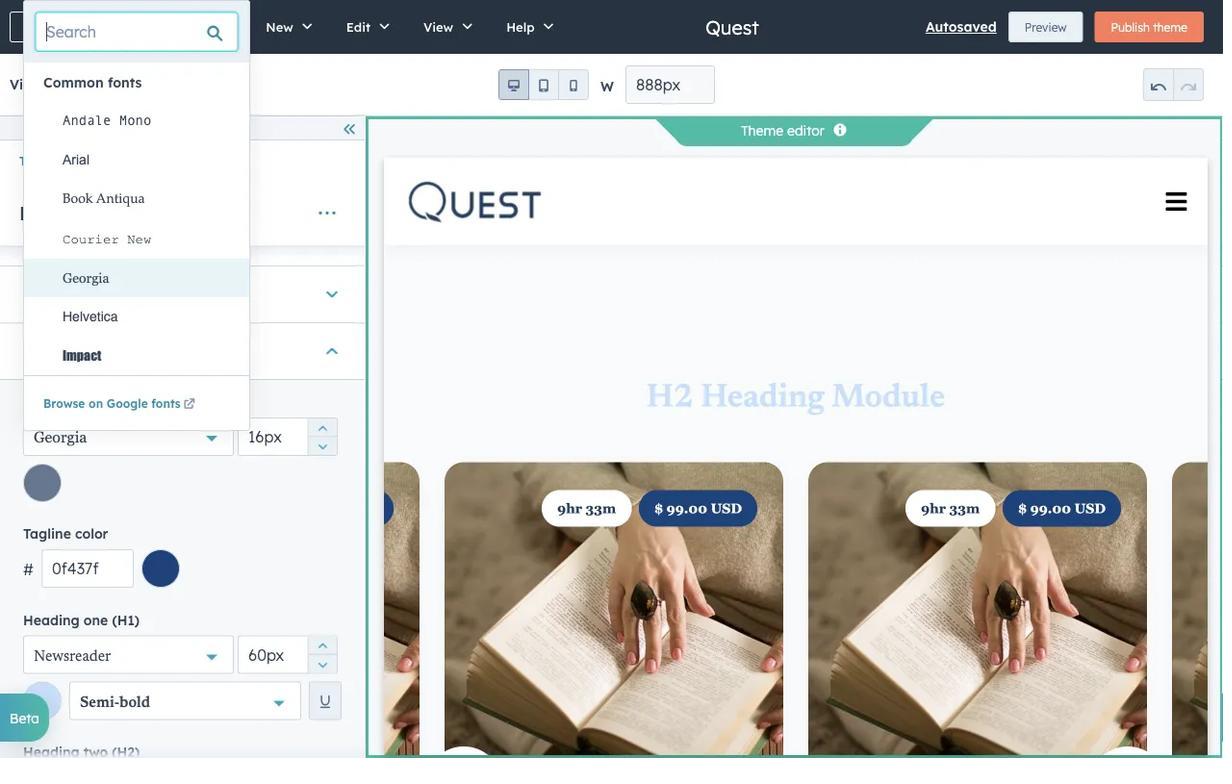 Task type: vqa. For each thing, say whether or not it's contained in the screenshot.
editor
yes



Task type: describe. For each thing, give the bounding box(es) containing it.
heading
[[23, 612, 80, 628]]

quest - home button
[[73, 65, 217, 104]]

text
[[61, 392, 87, 409]]

publish theme button
[[1095, 12, 1204, 42]]

common fonts
[[43, 74, 142, 91]]

book antiqua button
[[43, 179, 249, 219]]

browse
[[43, 397, 85, 411]]

1 vertical spatial theme
[[19, 154, 58, 168]]

#
[[23, 560, 34, 580]]

newsreader
[[34, 649, 111, 664]]

quest for quest
[[706, 15, 759, 39]]

beta
[[10, 710, 40, 726]]

link opens in a new window image inside browse on google fonts link
[[184, 399, 195, 411]]

quest - home
[[84, 75, 185, 94]]

view for view
[[423, 19, 453, 35]]

tagline
[[23, 526, 71, 542]]

browse on google fonts
[[43, 397, 181, 411]]

edit for edit theme settings
[[19, 201, 57, 225]]

bold
[[120, 695, 150, 711]]

downloads
[[159, 20, 218, 34]]

arial button
[[43, 140, 249, 179]]

edit for edit
[[346, 19, 371, 35]]

arial
[[63, 152, 90, 167]]

typography button
[[23, 323, 342, 379]]

google
[[107, 397, 148, 411]]

georgia inside dropdown button
[[34, 429, 87, 446]]

theme for publish
[[1153, 20, 1188, 34]]

beta button
[[0, 694, 49, 742]]

0 vertical spatial theme
[[741, 122, 783, 139]]

typography
[[23, 343, 105, 360]]

georgia button
[[23, 418, 234, 456]]

antiqua
[[96, 192, 145, 207]]

back to marketplace downloads
[[43, 20, 218, 34]]

courier new
[[63, 232, 152, 247]]

view for view on:
[[10, 76, 42, 93]]

1 link opens in a new window image from the top
[[184, 397, 195, 414]]

help
[[506, 19, 535, 35]]

common
[[43, 74, 104, 91]]

tagline color
[[23, 526, 108, 542]]

publish theme
[[1111, 20, 1188, 34]]

on:
[[46, 76, 66, 93]]

browse on google fonts link
[[43, 397, 198, 414]]

courier
[[63, 232, 119, 247]]

autosaved button
[[926, 15, 997, 38]]

andale mono button
[[43, 101, 249, 140]]

color
[[75, 526, 108, 542]]

body text
[[23, 392, 87, 409]]

fonts inside button
[[108, 74, 142, 91]]

theme editor button
[[19, 154, 96, 168]]

view button
[[403, 0, 486, 54]]

one
[[84, 612, 108, 628]]

helvetica
[[63, 309, 118, 324]]

on
[[89, 397, 103, 411]]

0 horizontal spatial theme editor
[[19, 154, 96, 168]]

edit button
[[326, 0, 403, 54]]



Task type: locate. For each thing, give the bounding box(es) containing it.
view right edit button
[[423, 19, 453, 35]]

group
[[1143, 68, 1204, 101], [499, 69, 589, 100], [308, 418, 337, 456], [308, 636, 337, 674]]

0 horizontal spatial new
[[127, 232, 152, 247]]

back to marketplace downloads button
[[10, 12, 234, 42]]

0 vertical spatial new
[[266, 19, 293, 35]]

0 vertical spatial theme
[[1153, 20, 1188, 34]]

1 horizontal spatial theme
[[1153, 20, 1188, 34]]

1 horizontal spatial edit
[[346, 19, 371, 35]]

1 horizontal spatial new
[[266, 19, 293, 35]]

new
[[266, 19, 293, 35], [127, 232, 152, 247]]

theme inside button
[[1153, 20, 1188, 34]]

courier new button
[[43, 219, 249, 259]]

view inside "view" button
[[423, 19, 453, 35]]

new button
[[246, 0, 326, 54]]

theme for edit
[[63, 201, 124, 225]]

theme up courier
[[63, 201, 124, 225]]

0 horizontal spatial edit
[[19, 201, 57, 225]]

caret image
[[326, 285, 338, 304]]

to
[[74, 20, 85, 34]]

andale mono
[[63, 113, 152, 128]]

edit inside button
[[346, 19, 371, 35]]

marketplace
[[88, 20, 156, 34]]

1 vertical spatial new
[[127, 232, 152, 247]]

heading one (h1)
[[23, 612, 140, 628]]

autosaved
[[926, 18, 997, 35]]

helvetica button
[[43, 297, 249, 336]]

new inside button
[[127, 232, 152, 247]]

editor
[[787, 122, 825, 139], [62, 154, 96, 168]]

w
[[601, 78, 614, 95]]

0 vertical spatial view
[[423, 19, 453, 35]]

0 horizontal spatial view
[[10, 76, 42, 93]]

impact button
[[43, 336, 249, 375]]

(h1)
[[112, 612, 140, 628]]

1 horizontal spatial editor
[[787, 122, 825, 139]]

0 horizontal spatial theme
[[63, 201, 124, 225]]

1 vertical spatial editor
[[62, 154, 96, 168]]

semi-
[[80, 695, 120, 711]]

georgia button
[[43, 259, 249, 297]]

0 vertical spatial georgia
[[63, 270, 109, 286]]

1 vertical spatial georgia
[[34, 429, 87, 446]]

view on:
[[10, 76, 66, 93]]

new left edit button
[[266, 19, 293, 35]]

georgia
[[63, 270, 109, 286], [34, 429, 87, 446]]

theme
[[1153, 20, 1188, 34], [63, 201, 124, 225]]

new inside button
[[266, 19, 293, 35]]

edit theme settings
[[19, 201, 205, 225]]

semi-bold button
[[69, 682, 301, 720]]

georgia inside button
[[63, 270, 109, 286]]

0 horizontal spatial editor
[[62, 154, 96, 168]]

quest left the -
[[84, 75, 127, 94]]

mono
[[119, 113, 152, 128]]

0 vertical spatial quest
[[706, 15, 759, 39]]

None text field
[[238, 636, 338, 674]]

view
[[423, 19, 453, 35], [10, 76, 42, 93]]

theme
[[741, 122, 783, 139], [19, 154, 58, 168]]

quest up w text box
[[706, 15, 759, 39]]

quest inside popup button
[[84, 75, 127, 94]]

book antiqua
[[63, 192, 145, 207]]

publish
[[1111, 20, 1150, 34]]

1 horizontal spatial theme
[[741, 122, 783, 139]]

1 horizontal spatial view
[[423, 19, 453, 35]]

0 vertical spatial editor
[[787, 122, 825, 139]]

fonts
[[108, 74, 142, 91], [151, 397, 181, 411]]

0 horizontal spatial fonts
[[108, 74, 142, 91]]

0 horizontal spatial quest
[[84, 75, 127, 94]]

quest for quest - home
[[84, 75, 127, 94]]

preview
[[1025, 20, 1067, 34]]

1 vertical spatial theme editor
[[19, 154, 96, 168]]

0 vertical spatial fonts
[[108, 74, 142, 91]]

common fonts button
[[43, 66, 142, 99]]

edit left book
[[19, 201, 57, 225]]

home
[[141, 75, 185, 94]]

1 vertical spatial fonts
[[151, 397, 181, 411]]

view left on:
[[10, 76, 42, 93]]

0 vertical spatial theme editor
[[741, 122, 825, 139]]

body
[[23, 392, 57, 409]]

book
[[63, 192, 93, 207]]

Search search field
[[36, 13, 238, 51]]

georgia down browse
[[34, 429, 87, 446]]

0 vertical spatial edit
[[346, 19, 371, 35]]

1 vertical spatial theme
[[63, 201, 124, 225]]

1 vertical spatial view
[[10, 76, 42, 93]]

caret image
[[326, 341, 338, 361]]

2 link opens in a new window image from the top
[[184, 399, 195, 411]]

preview button
[[1008, 12, 1083, 42]]

0 horizontal spatial theme
[[19, 154, 58, 168]]

theme right publish
[[1153, 20, 1188, 34]]

help button
[[486, 0, 567, 54]]

back
[[43, 20, 70, 34]]

edit right new button
[[346, 19, 371, 35]]

1 horizontal spatial theme editor
[[741, 122, 825, 139]]

1 horizontal spatial quest
[[706, 15, 759, 39]]

W text field
[[625, 65, 715, 104]]

andale
[[63, 113, 111, 128]]

new down edit theme settings
[[127, 232, 152, 247]]

quest
[[706, 15, 759, 39], [84, 75, 127, 94]]

link opens in a new window image
[[184, 397, 195, 414], [184, 399, 195, 411]]

1 vertical spatial quest
[[84, 75, 127, 94]]

settings
[[130, 201, 205, 225]]

newsreader button
[[23, 636, 234, 674]]

semi-bold
[[80, 695, 150, 711]]

None text field
[[238, 418, 338, 456], [41, 550, 134, 588], [238, 418, 338, 456], [41, 550, 134, 588]]

1 vertical spatial edit
[[19, 201, 57, 225]]

georgia up helvetica
[[63, 270, 109, 286]]

theme editor
[[741, 122, 825, 139], [19, 154, 96, 168]]

impact
[[63, 347, 101, 363]]

-
[[131, 75, 137, 94]]

edit
[[346, 19, 371, 35], [19, 201, 57, 225]]

1 horizontal spatial fonts
[[151, 397, 181, 411]]



